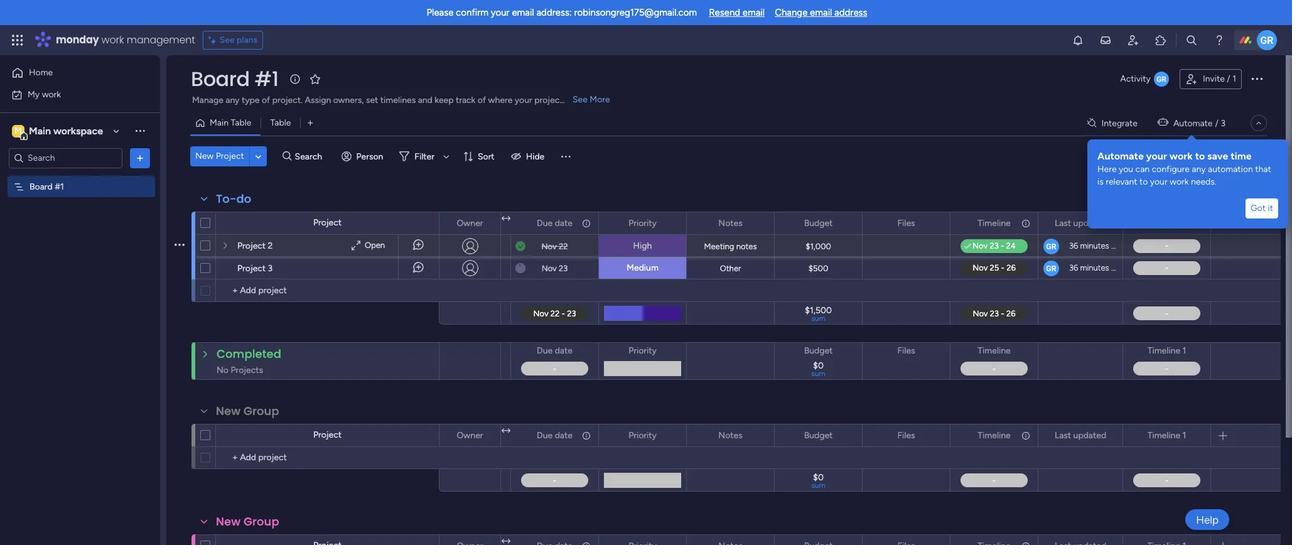 Task type: describe. For each thing, give the bounding box(es) containing it.
inbox image
[[1100, 34, 1112, 46]]

home
[[29, 67, 53, 78]]

that
[[1256, 164, 1272, 175]]

due for first due date field from the bottom of the page
[[537, 430, 553, 441]]

1 horizontal spatial 3
[[1221, 118, 1226, 128]]

medium
[[627, 263, 659, 273]]

7 v2 ellipsis image from the left
[[1193, 535, 1202, 545]]

2 minutes from the top
[[1081, 263, 1110, 273]]

column information image for first timeline field from the top
[[1021, 218, 1031, 228]]

1 v2 ellipsis image from the left
[[669, 535, 678, 545]]

3 budget from the top
[[804, 430, 833, 441]]

due date for 2nd due date field from the bottom
[[537, 345, 573, 356]]

person button
[[336, 146, 391, 166]]

$1,500
[[805, 305, 832, 316]]

3 timeline field from the top
[[975, 429, 1014, 443]]

resend email
[[709, 7, 765, 18]]

work right monday
[[101, 33, 124, 47]]

got it
[[1251, 203, 1274, 214]]

project.
[[272, 95, 303, 106]]

see more
[[573, 94, 610, 105]]

due date for 3rd due date field from the bottom of the page
[[537, 218, 573, 228]]

your right where
[[515, 95, 533, 106]]

confirm
[[456, 7, 489, 18]]

1 minutes from the top
[[1081, 241, 1110, 251]]

1 of from the left
[[262, 95, 270, 106]]

help
[[1197, 514, 1219, 526]]

meeting notes
[[704, 242, 757, 251]]

is
[[1098, 177, 1104, 187]]

to-do
[[216, 191, 251, 207]]

2 of from the left
[[478, 95, 486, 106]]

$0 inside $0 sum
[[813, 472, 824, 483]]

assign
[[305, 95, 331, 106]]

any inside automate your work to save time here you can configure any automation that is relevant to your work needs.
[[1192, 164, 1206, 175]]

address
[[835, 7, 868, 18]]

Board #1 field
[[188, 65, 282, 93]]

main table
[[210, 117, 252, 128]]

home button
[[8, 63, 135, 83]]

automate your work to save time heading
[[1098, 149, 1279, 163]]

1 owner field from the top
[[454, 216, 487, 230]]

column information image for 3rd due date field from the bottom of the page
[[582, 218, 592, 228]]

arrow down image
[[439, 149, 454, 164]]

project
[[535, 95, 563, 106]]

3 v2 ellipsis image from the left
[[845, 535, 854, 545]]

autopilot image
[[1158, 114, 1169, 130]]

main for main table
[[210, 117, 229, 128]]

you
[[1119, 164, 1134, 175]]

2 notes field from the top
[[716, 429, 746, 443]]

2 priority from the top
[[629, 345, 657, 356]]

table inside table button
[[270, 117, 291, 128]]

workspace image
[[12, 124, 24, 138]]

column information image for 1st new group field from the top
[[1021, 431, 1031, 441]]

owner for first owner field from the bottom
[[457, 430, 483, 441]]

my work
[[28, 89, 61, 100]]

timelines
[[381, 95, 416, 106]]

1 priority field from the top
[[626, 216, 660, 230]]

here
[[1098, 164, 1117, 175]]

2 + add project text field from the top
[[222, 450, 433, 465]]

invite
[[1203, 73, 1225, 84]]

Search field
[[292, 148, 330, 165]]

main for main workspace
[[29, 125, 51, 137]]

see for see plans
[[220, 35, 235, 45]]

hide button
[[506, 146, 552, 166]]

resend email link
[[709, 7, 765, 18]]

new group for 1st new group field from the top
[[216, 403, 279, 419]]

2 budget from the top
[[804, 345, 833, 356]]

23
[[559, 264, 568, 273]]

dapulse checkmark sign image
[[965, 239, 972, 254]]

To-do field
[[213, 191, 255, 207]]

work inside button
[[42, 89, 61, 100]]

meeting
[[704, 242, 735, 251]]

timeline 1 for 1st timeline 1 field from the top
[[1148, 218, 1187, 228]]

management
[[127, 33, 195, 47]]

my
[[28, 89, 40, 100]]

2 36 minutes ago from the top
[[1070, 263, 1125, 273]]

greg robinson image
[[1258, 30, 1278, 50]]

1 email from the left
[[512, 7, 534, 18]]

help button
[[1186, 509, 1230, 530]]

automate your work to save time here you can configure any automation that is relevant to your work needs.
[[1098, 150, 1272, 187]]

sum for $0
[[812, 481, 826, 490]]

help image
[[1214, 34, 1226, 46]]

0 vertical spatial to
[[1196, 150, 1206, 162]]

do
[[236, 191, 251, 207]]

activity button
[[1116, 69, 1175, 89]]

2 owner field from the top
[[454, 429, 487, 443]]

change email address link
[[775, 7, 868, 18]]

select product image
[[11, 34, 24, 46]]

show board description image
[[287, 73, 303, 85]]

column information image for second new group field from the top
[[582, 541, 592, 545]]

2 36 from the top
[[1070, 263, 1079, 273]]

can
[[1136, 164, 1150, 175]]

high
[[634, 241, 652, 251]]

new project
[[195, 151, 244, 161]]

$0 sum
[[812, 472, 826, 490]]

sum for $1,500
[[812, 314, 826, 323]]

main table button
[[190, 113, 261, 133]]

1 budget field from the top
[[801, 216, 836, 230]]

timeline 1 for first timeline 1 field from the bottom of the page
[[1148, 430, 1187, 441]]

configure
[[1152, 164, 1190, 175]]

sort button
[[458, 146, 502, 166]]

integrate
[[1102, 118, 1138, 128]]

0 vertical spatial any
[[226, 95, 240, 106]]

1 notes field from the top
[[716, 216, 746, 230]]

m
[[14, 125, 22, 136]]

1 horizontal spatial board
[[191, 65, 250, 93]]

last updated for do
[[1055, 218, 1107, 228]]

/ for 3
[[1216, 118, 1219, 128]]

$1,000
[[806, 242, 832, 251]]

project 3
[[237, 263, 273, 274]]

22
[[559, 242, 568, 251]]

new project button
[[190, 146, 249, 166]]

please
[[427, 7, 454, 18]]

see for see more
[[573, 94, 588, 105]]

column information image for first due date field from the bottom of the page
[[582, 431, 592, 441]]

3 budget field from the top
[[801, 429, 836, 443]]

automation
[[1209, 164, 1254, 175]]

1 inside button
[[1233, 73, 1237, 84]]

filter button
[[395, 146, 454, 166]]

nov 22
[[542, 242, 568, 251]]

resend
[[709, 7, 741, 18]]

sort
[[478, 151, 495, 162]]

project inside button
[[216, 151, 244, 161]]

workspace
[[53, 125, 103, 137]]

nov for nov 23
[[542, 264, 557, 273]]

type
[[242, 95, 260, 106]]

2
[[268, 241, 273, 251]]

1 36 from the top
[[1070, 241, 1079, 251]]

0 vertical spatial options image
[[1250, 71, 1265, 86]]

monday work management
[[56, 33, 195, 47]]

see more link
[[572, 94, 612, 106]]

work down 'configure'
[[1170, 177, 1189, 187]]

2 v2 expand column image from the top
[[502, 426, 511, 437]]

plans
[[237, 35, 258, 45]]

last for to-do
[[1055, 218, 1072, 228]]

table button
[[261, 113, 300, 133]]

person
[[357, 151, 383, 162]]

$500
[[809, 264, 829, 273]]

$1,500 sum
[[805, 305, 832, 323]]

change email address
[[775, 7, 868, 18]]

email for resend email
[[743, 7, 765, 18]]

robinsongreg175@gmail.com
[[574, 7, 697, 18]]

your right confirm
[[491, 7, 510, 18]]

set
[[366, 95, 378, 106]]

track
[[456, 95, 476, 106]]

invite / 1
[[1203, 73, 1237, 84]]

1 due date field from the top
[[534, 216, 576, 230]]

date for 3rd due date field from the bottom of the page
[[555, 218, 573, 228]]

manage
[[192, 95, 223, 106]]

see plans
[[220, 35, 258, 45]]

6 v2 ellipsis image from the left
[[1106, 535, 1114, 545]]



Task type: vqa. For each thing, say whether or not it's contained in the screenshot.
Public board ICON
no



Task type: locate. For each thing, give the bounding box(es) containing it.
2 notes from the top
[[719, 430, 743, 441]]

0 horizontal spatial automate
[[1098, 150, 1144, 162]]

board #1 inside the board #1 list box
[[30, 181, 64, 192]]

1 vertical spatial last updated field
[[1052, 429, 1110, 443]]

0 horizontal spatial email
[[512, 7, 534, 18]]

$0
[[813, 361, 824, 371], [813, 472, 824, 483]]

2 v2 ellipsis image from the left
[[757, 535, 766, 545]]

Owner field
[[454, 216, 487, 230], [454, 429, 487, 443]]

2 vertical spatial new
[[216, 514, 241, 530]]

0 horizontal spatial see
[[220, 35, 235, 45]]

collapse board header image
[[1254, 118, 1264, 128]]

v2 ellipsis image
[[669, 535, 678, 545], [757, 535, 766, 545], [845, 535, 854, 545], [933, 535, 942, 545], [1021, 535, 1030, 545], [1106, 535, 1114, 545], [1193, 535, 1202, 545]]

please confirm your email address: robinsongreg175@gmail.com
[[427, 7, 697, 18]]

1 vertical spatial last updated
[[1055, 430, 1107, 441]]

budget field down "$1,500 sum"
[[801, 344, 836, 358]]

2 new group field from the top
[[213, 514, 282, 530]]

#1 up type
[[255, 65, 279, 93]]

1 vertical spatial v2 expand column image
[[502, 426, 511, 437]]

1 horizontal spatial v2 ellipsis image
[[581, 535, 590, 545]]

1 horizontal spatial to
[[1196, 150, 1206, 162]]

last for new group
[[1055, 430, 1072, 441]]

0 vertical spatial automate
[[1174, 118, 1213, 128]]

my work button
[[8, 84, 135, 105]]

3 files field from the top
[[895, 429, 919, 443]]

any up needs.
[[1192, 164, 1206, 175]]

Search in workspace field
[[26, 151, 105, 165]]

3 timeline 1 field from the top
[[1145, 429, 1190, 443]]

1 budget from the top
[[804, 218, 833, 228]]

3 priority from the top
[[629, 430, 657, 441]]

+ Add project text field
[[222, 283, 433, 298], [222, 450, 433, 465]]

0 horizontal spatial of
[[262, 95, 270, 106]]

0 vertical spatial 36 minutes ago
[[1070, 241, 1125, 251]]

board #1 up type
[[191, 65, 279, 93]]

5 v2 ellipsis image from the left
[[1021, 535, 1030, 545]]

2 priority field from the top
[[626, 344, 660, 358]]

email right change
[[810, 7, 833, 18]]

nov for nov 22
[[542, 242, 557, 251]]

automate / 3
[[1174, 118, 1226, 128]]

/ for 1
[[1228, 73, 1231, 84]]

board #1 down the search in workspace field
[[30, 181, 64, 192]]

due for 3rd due date field from the bottom of the page
[[537, 218, 553, 228]]

address:
[[537, 7, 572, 18]]

3 sum from the top
[[812, 481, 826, 490]]

1 vertical spatial priority
[[629, 345, 657, 356]]

1 vertical spatial timeline 1 field
[[1145, 344, 1190, 358]]

workspace options image
[[134, 125, 146, 137]]

0 horizontal spatial 3
[[268, 263, 273, 274]]

0 vertical spatial 3
[[1221, 118, 1226, 128]]

3 email from the left
[[810, 7, 833, 18]]

budget up $0 sum
[[804, 430, 833, 441]]

nov 23
[[542, 264, 568, 273]]

any left type
[[226, 95, 240, 106]]

got it button
[[1246, 198, 1279, 219]]

1 vertical spatial updated
[[1074, 430, 1107, 441]]

timeline 1 for 2nd timeline 1 field
[[1148, 345, 1187, 356]]

3 up save
[[1221, 118, 1226, 128]]

manage any type of project. assign owners, set timelines and keep track of where your project stands.
[[192, 95, 593, 106]]

1 priority from the top
[[629, 218, 657, 228]]

0 vertical spatial see
[[220, 35, 235, 45]]

3 timeline 1 from the top
[[1148, 430, 1187, 441]]

main inside button
[[210, 117, 229, 128]]

2 vertical spatial due date field
[[534, 429, 576, 443]]

nov left 23 on the left of the page
[[542, 264, 557, 273]]

2 vertical spatial timeline 1
[[1148, 430, 1187, 441]]

to
[[1196, 150, 1206, 162], [1140, 177, 1148, 187]]

angle down image
[[255, 152, 261, 161]]

0 vertical spatial + add project text field
[[222, 283, 433, 298]]

add to favorites image
[[309, 73, 321, 85]]

36 minutes ago
[[1070, 241, 1125, 251], [1070, 263, 1125, 273]]

1 updated from the top
[[1074, 218, 1107, 228]]

2 vertical spatial date
[[555, 430, 573, 441]]

3
[[1221, 118, 1226, 128], [268, 263, 273, 274]]

1 files from the top
[[898, 218, 916, 228]]

0 vertical spatial last
[[1055, 218, 1072, 228]]

1 nov from the top
[[542, 242, 557, 251]]

automate inside automate your work to save time here you can configure any automation that is relevant to your work needs.
[[1098, 150, 1144, 162]]

2 ago from the top
[[1112, 263, 1125, 273]]

your
[[491, 7, 510, 18], [515, 95, 533, 106], [1147, 150, 1168, 162], [1151, 177, 1168, 187]]

2 vertical spatial priority field
[[626, 429, 660, 443]]

ago
[[1112, 241, 1125, 251], [1112, 263, 1125, 273]]

Budget field
[[801, 216, 836, 230], [801, 344, 836, 358], [801, 429, 836, 443]]

1 horizontal spatial see
[[573, 94, 588, 105]]

2 files field from the top
[[895, 344, 919, 358]]

0 horizontal spatial table
[[231, 117, 252, 128]]

2 horizontal spatial options image
[[1250, 71, 1265, 86]]

0 vertical spatial owner
[[457, 218, 483, 228]]

2 vertical spatial files field
[[895, 429, 919, 443]]

2 group from the top
[[244, 514, 279, 530]]

Timeline field
[[975, 216, 1014, 230], [975, 344, 1014, 358], [975, 429, 1014, 443]]

v2 expand column image
[[502, 536, 511, 545]]

relevant
[[1106, 177, 1138, 187]]

1 new group field from the top
[[213, 403, 282, 420]]

2 new group from the top
[[216, 514, 279, 530]]

activity
[[1121, 73, 1151, 84]]

0 vertical spatial minutes
[[1081, 241, 1110, 251]]

1 vertical spatial budget
[[804, 345, 833, 356]]

2 updated from the top
[[1074, 430, 1107, 441]]

automate
[[1174, 118, 1213, 128], [1098, 150, 1144, 162]]

0 vertical spatial timeline 1 field
[[1145, 216, 1190, 230]]

2 nov from the top
[[542, 264, 557, 273]]

where
[[488, 95, 513, 106]]

1 vertical spatial due date field
[[534, 344, 576, 358]]

2 vertical spatial timeline field
[[975, 429, 1014, 443]]

group for second new group field from the top
[[244, 514, 279, 530]]

1 vertical spatial group
[[244, 514, 279, 530]]

work up 'configure'
[[1170, 150, 1193, 162]]

option
[[0, 175, 160, 178]]

1 date from the top
[[555, 218, 573, 228]]

Last updated field
[[1052, 216, 1110, 230], [1052, 429, 1110, 443]]

3 priority field from the top
[[626, 429, 660, 443]]

0 vertical spatial timeline field
[[975, 216, 1014, 230]]

date
[[555, 218, 573, 228], [555, 345, 573, 356], [555, 430, 573, 441]]

date for first due date field from the bottom of the page
[[555, 430, 573, 441]]

2 timeline field from the top
[[975, 344, 1014, 358]]

column information image
[[1021, 431, 1031, 441], [582, 541, 592, 545]]

36
[[1070, 241, 1079, 251], [1070, 263, 1079, 273]]

table inside main table button
[[231, 117, 252, 128]]

board
[[191, 65, 250, 93], [30, 181, 53, 192]]

add view image
[[308, 118, 313, 128]]

Completed field
[[214, 346, 285, 362]]

budget up the $1,000
[[804, 218, 833, 228]]

0 vertical spatial files
[[898, 218, 916, 228]]

0 vertical spatial due
[[537, 218, 553, 228]]

/
[[1228, 73, 1231, 84], [1216, 118, 1219, 128]]

2 due from the top
[[537, 345, 553, 356]]

0 vertical spatial sum
[[812, 314, 826, 323]]

3 due date from the top
[[537, 430, 573, 441]]

0 vertical spatial /
[[1228, 73, 1231, 84]]

2 vertical spatial sum
[[812, 481, 826, 490]]

any
[[226, 95, 240, 106], [1192, 164, 1206, 175]]

new group for second new group field from the top
[[216, 514, 279, 530]]

see inside 'button'
[[220, 35, 235, 45]]

board up manage
[[191, 65, 250, 93]]

1 vertical spatial timeline 1
[[1148, 345, 1187, 356]]

options image down workspace options icon on the top
[[134, 152, 146, 164]]

Files field
[[895, 216, 919, 230], [895, 344, 919, 358], [895, 429, 919, 443]]

1 sum from the top
[[812, 314, 826, 323]]

v2 done deadline image
[[516, 240, 526, 252]]

hide
[[526, 151, 545, 162]]

see
[[220, 35, 235, 45], [573, 94, 588, 105]]

1 vertical spatial options image
[[134, 152, 146, 164]]

to down can
[[1140, 177, 1148, 187]]

2 last updated field from the top
[[1052, 429, 1110, 443]]

1 vertical spatial due date
[[537, 345, 573, 356]]

2 due date field from the top
[[534, 344, 576, 358]]

new group
[[216, 403, 279, 419], [216, 514, 279, 530]]

2 vertical spatial priority
[[629, 430, 657, 441]]

#1
[[255, 65, 279, 93], [55, 181, 64, 192]]

last updated field for group
[[1052, 429, 1110, 443]]

0 vertical spatial timeline 1
[[1148, 218, 1187, 228]]

1 horizontal spatial board #1
[[191, 65, 279, 93]]

1 vertical spatial any
[[1192, 164, 1206, 175]]

2 files from the top
[[898, 345, 916, 356]]

timeline 1
[[1148, 218, 1187, 228], [1148, 345, 1187, 356], [1148, 430, 1187, 441]]

options image left 'got it' button
[[1214, 214, 1238, 233]]

1 vertical spatial 36
[[1070, 263, 1079, 273]]

change
[[775, 7, 808, 18]]

more
[[590, 94, 610, 105]]

your down 'configure'
[[1151, 177, 1168, 187]]

2 v2 ellipsis image from the left
[[581, 535, 590, 545]]

budget field up $0 sum
[[801, 429, 836, 443]]

1 notes from the top
[[719, 218, 743, 228]]

1 due from the top
[[537, 218, 553, 228]]

1 vertical spatial see
[[573, 94, 588, 105]]

invite / 1 button
[[1180, 69, 1242, 89]]

Due date field
[[534, 216, 576, 230], [534, 344, 576, 358], [534, 429, 576, 443]]

of right track
[[478, 95, 486, 106]]

2 timeline 1 from the top
[[1148, 345, 1187, 356]]

1 vertical spatial files
[[898, 345, 916, 356]]

options image
[[1250, 71, 1265, 86], [134, 152, 146, 164], [1214, 214, 1238, 233]]

0 vertical spatial last updated field
[[1052, 216, 1110, 230]]

0 vertical spatial new
[[195, 151, 214, 161]]

2 timeline 1 field from the top
[[1145, 344, 1190, 358]]

1 vertical spatial new group field
[[213, 514, 282, 530]]

due
[[537, 218, 553, 228], [537, 345, 553, 356], [537, 430, 553, 441]]

new for 1st new group field from the top
[[216, 403, 241, 419]]

due date
[[537, 218, 573, 228], [537, 345, 573, 356], [537, 430, 573, 441]]

automate up "you"
[[1098, 150, 1144, 162]]

board inside list box
[[30, 181, 53, 192]]

1 horizontal spatial column information image
[[1021, 431, 1031, 441]]

1 36 minutes ago from the top
[[1070, 241, 1125, 251]]

Notes field
[[716, 216, 746, 230], [716, 429, 746, 443]]

open button
[[348, 238, 388, 253]]

minutes
[[1081, 241, 1110, 251], [1081, 263, 1110, 273]]

budget field up the $1,000
[[801, 216, 836, 230]]

work
[[101, 33, 124, 47], [42, 89, 61, 100], [1170, 150, 1193, 162], [1170, 177, 1189, 187]]

1 vertical spatial board #1
[[30, 181, 64, 192]]

automate for your
[[1098, 150, 1144, 162]]

group
[[244, 403, 279, 419], [244, 514, 279, 530]]

main right workspace icon
[[29, 125, 51, 137]]

table down the "project."
[[270, 117, 291, 128]]

0 vertical spatial budget
[[804, 218, 833, 228]]

None field
[[454, 539, 487, 545], [534, 539, 576, 545], [626, 539, 660, 545], [716, 539, 746, 545], [801, 539, 836, 545], [895, 539, 919, 545], [975, 539, 1014, 545], [1052, 539, 1110, 545], [1145, 539, 1190, 545], [454, 539, 487, 545], [534, 539, 576, 545], [626, 539, 660, 545], [716, 539, 746, 545], [801, 539, 836, 545], [895, 539, 919, 545], [975, 539, 1014, 545], [1052, 539, 1110, 545], [1145, 539, 1190, 545]]

1 + add project text field from the top
[[222, 283, 433, 298]]

1 files field from the top
[[895, 216, 919, 230]]

2 budget field from the top
[[801, 344, 836, 358]]

see left more
[[573, 94, 588, 105]]

2 date from the top
[[555, 345, 573, 356]]

main inside workspace selection element
[[29, 125, 51, 137]]

1 horizontal spatial main
[[210, 117, 229, 128]]

monday
[[56, 33, 99, 47]]

project
[[216, 151, 244, 161], [313, 217, 342, 228], [237, 241, 266, 251], [237, 263, 266, 274], [313, 430, 342, 440]]

to left save
[[1196, 150, 1206, 162]]

due date for first due date field from the bottom of the page
[[537, 430, 573, 441]]

table down type
[[231, 117, 252, 128]]

1 vertical spatial 3
[[268, 263, 273, 274]]

board #1 list box
[[0, 173, 160, 367]]

email right 'resend' on the top of page
[[743, 7, 765, 18]]

invite members image
[[1128, 34, 1140, 46]]

due for 2nd due date field from the bottom
[[537, 345, 553, 356]]

v2 ellipsis image
[[483, 535, 492, 545], [581, 535, 590, 545]]

budget down "$1,500 sum"
[[804, 345, 833, 356]]

owner
[[457, 218, 483, 228], [457, 430, 483, 441]]

1 vertical spatial $0
[[813, 472, 824, 483]]

apps image
[[1155, 34, 1168, 46]]

and
[[418, 95, 433, 106]]

new
[[195, 151, 214, 161], [216, 403, 241, 419], [216, 514, 241, 530]]

0 horizontal spatial options image
[[134, 152, 146, 164]]

New Group field
[[213, 403, 282, 420], [213, 514, 282, 530]]

notes
[[719, 218, 743, 228], [719, 430, 743, 441]]

date for 2nd due date field from the bottom
[[555, 345, 573, 356]]

1 $0 from the top
[[813, 361, 824, 371]]

1 last from the top
[[1055, 218, 1072, 228]]

0 vertical spatial due date field
[[534, 216, 576, 230]]

3 down 2
[[268, 263, 273, 274]]

1 vertical spatial notes field
[[716, 429, 746, 443]]

1 timeline field from the top
[[975, 216, 1014, 230]]

2 due date from the top
[[537, 345, 573, 356]]

1 vertical spatial last
[[1055, 430, 1072, 441]]

0 horizontal spatial /
[[1216, 118, 1219, 128]]

workspace selection element
[[12, 123, 105, 140]]

1 last updated field from the top
[[1052, 216, 1110, 230]]

1 horizontal spatial #1
[[255, 65, 279, 93]]

2 email from the left
[[743, 7, 765, 18]]

2 vertical spatial budget field
[[801, 429, 836, 443]]

0 vertical spatial last updated
[[1055, 218, 1107, 228]]

3 due date field from the top
[[534, 429, 576, 443]]

1 last updated from the top
[[1055, 218, 1107, 228]]

0 vertical spatial updated
[[1074, 218, 1107, 228]]

automate right autopilot icon at right
[[1174, 118, 1213, 128]]

2 horizontal spatial email
[[810, 7, 833, 18]]

0 vertical spatial owner field
[[454, 216, 487, 230]]

1 timeline 1 from the top
[[1148, 218, 1187, 228]]

updated for new group
[[1074, 430, 1107, 441]]

/ right invite
[[1228, 73, 1231, 84]]

priority
[[629, 218, 657, 228], [629, 345, 657, 356], [629, 430, 657, 441]]

1 vertical spatial files field
[[895, 344, 919, 358]]

last updated for group
[[1055, 430, 1107, 441]]

it
[[1269, 203, 1274, 214]]

automate for /
[[1174, 118, 1213, 128]]

3 files from the top
[[898, 430, 916, 441]]

v2 expand column image
[[502, 214, 511, 224], [502, 426, 511, 437]]

1 vertical spatial automate
[[1098, 150, 1144, 162]]

4 v2 ellipsis image from the left
[[933, 535, 942, 545]]

see left plans
[[220, 35, 235, 45]]

2 $0 from the top
[[813, 472, 824, 483]]

0 vertical spatial new group
[[216, 403, 279, 419]]

0 vertical spatial priority field
[[626, 216, 660, 230]]

0 vertical spatial notes
[[719, 218, 743, 228]]

1 vertical spatial sum
[[812, 369, 826, 378]]

nov left 22
[[542, 242, 557, 251]]

$0 inside budget $0 sum
[[813, 361, 824, 371]]

2 vertical spatial files
[[898, 430, 916, 441]]

3 due from the top
[[537, 430, 553, 441]]

updated for to-do
[[1074, 218, 1107, 228]]

email left the address:
[[512, 7, 534, 18]]

1 horizontal spatial automate
[[1174, 118, 1213, 128]]

board down the search in workspace field
[[30, 181, 53, 192]]

2 table from the left
[[270, 117, 291, 128]]

2 owner from the top
[[457, 430, 483, 441]]

sum inside "$1,500 sum"
[[812, 314, 826, 323]]

new inside new project button
[[195, 151, 214, 161]]

needs.
[[1192, 177, 1217, 187]]

/ inside button
[[1228, 73, 1231, 84]]

save
[[1208, 150, 1229, 162]]

0 vertical spatial column information image
[[1021, 431, 1031, 441]]

email for change email address
[[810, 7, 833, 18]]

0 horizontal spatial to
[[1140, 177, 1148, 187]]

search everything image
[[1186, 34, 1199, 46]]

1 vertical spatial + add project text field
[[222, 450, 433, 465]]

#1 down the search in workspace field
[[55, 181, 64, 192]]

2 sum from the top
[[812, 369, 826, 378]]

#1 inside list box
[[55, 181, 64, 192]]

3 date from the top
[[555, 430, 573, 441]]

2 vertical spatial due date
[[537, 430, 573, 441]]

owner for second owner field from the bottom of the page
[[457, 218, 483, 228]]

last updated field for do
[[1052, 216, 1110, 230]]

project 2
[[237, 241, 273, 251]]

files
[[898, 218, 916, 228], [898, 345, 916, 356], [898, 430, 916, 441]]

v2 search image
[[283, 149, 292, 163]]

group for 1st new group field from the top
[[244, 403, 279, 419]]

2 last updated from the top
[[1055, 430, 1107, 441]]

dapulse integrations image
[[1088, 118, 1097, 128]]

column information image
[[582, 218, 592, 228], [1021, 218, 1031, 228], [582, 431, 592, 441], [1021, 541, 1031, 545]]

1 owner from the top
[[457, 218, 483, 228]]

1 ago from the top
[[1112, 241, 1125, 251]]

filter
[[415, 151, 435, 162]]

2 vertical spatial options image
[[1214, 214, 1238, 233]]

time
[[1231, 150, 1252, 162]]

open
[[365, 241, 385, 250]]

1 horizontal spatial table
[[270, 117, 291, 128]]

1 vertical spatial budget field
[[801, 344, 836, 358]]

1 vertical spatial column information image
[[582, 541, 592, 545]]

your up can
[[1147, 150, 1168, 162]]

menu image
[[560, 150, 572, 163]]

0 vertical spatial board
[[191, 65, 250, 93]]

Timeline 1 field
[[1145, 216, 1190, 230], [1145, 344, 1190, 358], [1145, 429, 1190, 443]]

2 last from the top
[[1055, 430, 1072, 441]]

completed
[[217, 346, 281, 362]]

1 vertical spatial to
[[1140, 177, 1148, 187]]

of right type
[[262, 95, 270, 106]]

new for second new group field from the top
[[216, 514, 241, 530]]

1 v2 ellipsis image from the left
[[483, 535, 492, 545]]

0 vertical spatial ago
[[1112, 241, 1125, 251]]

budget $0 sum
[[804, 345, 833, 378]]

1 new group from the top
[[216, 403, 279, 419]]

notifications image
[[1072, 34, 1085, 46]]

work right my
[[42, 89, 61, 100]]

1 horizontal spatial of
[[478, 95, 486, 106]]

other
[[720, 264, 741, 273]]

1 due date from the top
[[537, 218, 573, 228]]

sum inside budget $0 sum
[[812, 369, 826, 378]]

2 vertical spatial due
[[537, 430, 553, 441]]

see plans button
[[203, 31, 263, 50]]

1 timeline 1 field from the top
[[1145, 216, 1190, 230]]

0 vertical spatial date
[[555, 218, 573, 228]]

got
[[1251, 203, 1266, 214]]

timeline
[[978, 218, 1011, 228], [1148, 218, 1181, 228], [978, 345, 1011, 356], [1148, 345, 1181, 356], [978, 430, 1011, 441], [1148, 430, 1181, 441]]

1 v2 expand column image from the top
[[502, 214, 511, 224]]

stands.
[[565, 95, 593, 106]]

0 vertical spatial due date
[[537, 218, 573, 228]]

to-
[[216, 191, 236, 207]]

Priority field
[[626, 216, 660, 230], [626, 344, 660, 358], [626, 429, 660, 443]]

options image right invite / 1
[[1250, 71, 1265, 86]]

1 table from the left
[[231, 117, 252, 128]]

main down manage
[[210, 117, 229, 128]]

1 group from the top
[[244, 403, 279, 419]]

1 vertical spatial date
[[555, 345, 573, 356]]

keep
[[435, 95, 454, 106]]

notes
[[737, 242, 757, 251]]

0 horizontal spatial column information image
[[582, 541, 592, 545]]

owners,
[[333, 95, 364, 106]]

/ up save
[[1216, 118, 1219, 128]]

main
[[210, 117, 229, 128], [29, 125, 51, 137]]



